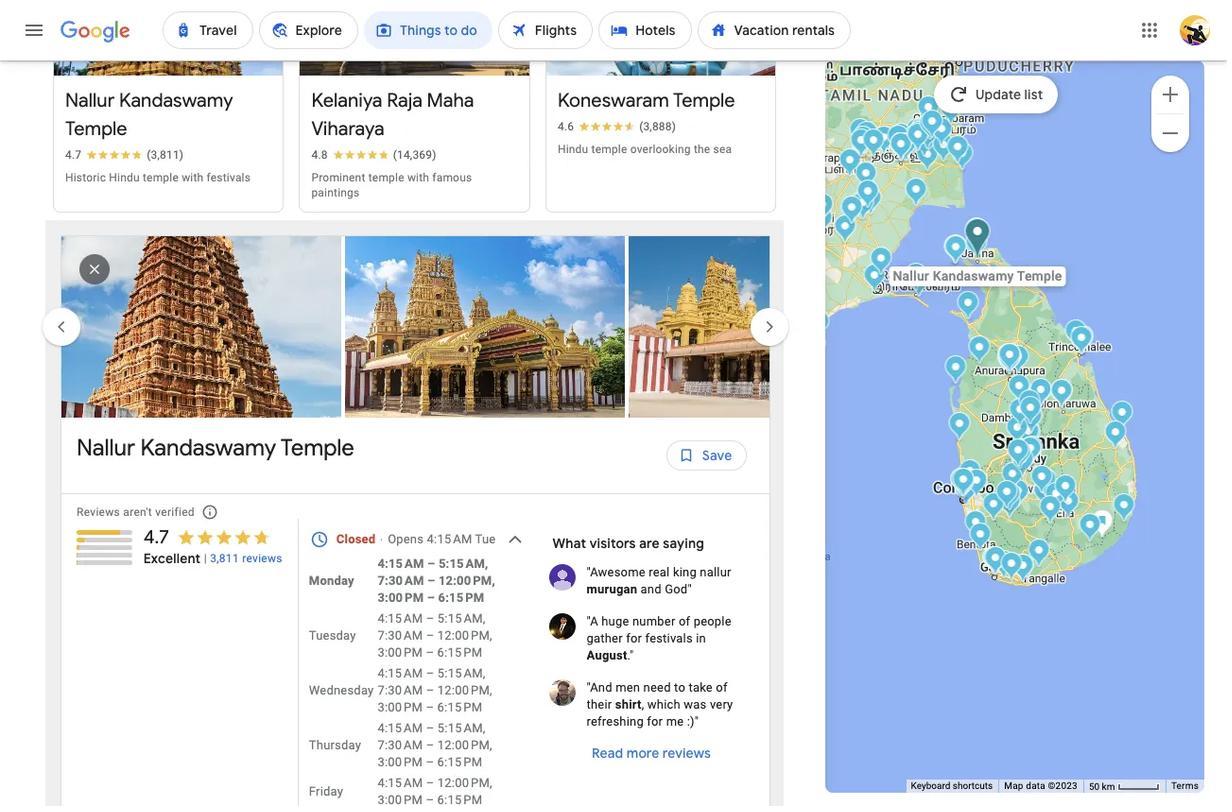 Task type: describe. For each thing, give the bounding box(es) containing it.
0 vertical spatial nallur
[[65, 89, 115, 113]]

thirumohoor shri kalameghaperumal temple image
[[810, 206, 832, 237]]

god"
[[665, 583, 692, 597]]

1 vertical spatial nallur kandaswamy temple
[[77, 434, 354, 463]]

gangarama temple image
[[952, 469, 974, 501]]

3,811 reviews link
[[210, 552, 283, 567]]

isurumuni royal temple image
[[998, 347, 1019, 378]]

4:15 am for monday
[[378, 557, 424, 572]]

1 horizontal spatial temple
[[281, 434, 354, 463]]

kuda ravana ella (water fall) image
[[1054, 474, 1076, 505]]

terms
[[1171, 781, 1199, 792]]

saying
[[663, 536, 704, 553]]

temple for koneswaram temple
[[591, 143, 627, 156]]

nallur
[[700, 566, 732, 580]]

kandy national museum image
[[1019, 436, 1041, 468]]

6:15 pm for thursday
[[437, 756, 482, 770]]

maha viharaya, anuradhapura image
[[999, 346, 1020, 377]]

7:30 am inside wednesday 4:15 am – 5:15 am, 7:30 am – 12:00 pm, 3:00 pm – 6:15 pm
[[378, 684, 423, 698]]

hindu temple overlooking the sea
[[558, 143, 732, 156]]

4.6 out of 5 stars from 3,888 reviews image
[[558, 120, 676, 135]]

international buddhist museum image
[[1019, 436, 1041, 468]]

of inside "a huge number of people gather for festivals in august ."
[[679, 615, 690, 629]]

lionel wendt art centre image
[[952, 470, 974, 502]]

arulmigu mariamman temple samayapuram image
[[856, 121, 878, 152]]

sri pada / adam's peak image
[[1007, 479, 1029, 510]]

kuragala ancient buddhist monastery image
[[1039, 495, 1061, 526]]

shri mariamman kovil punnainallur, thanjavur image
[[895, 132, 916, 163]]

sri pundarikaksha perumal temple, thiruvellarai (6th divyadesam) image
[[849, 118, 871, 149]]

real
[[649, 566, 670, 580]]

excellent | 3,811 reviews
[[143, 551, 283, 568]]

adisham hall image
[[1045, 482, 1067, 513]]

sigiriya image
[[1030, 379, 1052, 410]]

:)"
[[687, 715, 699, 729]]

update list
[[976, 86, 1043, 103]]

poondi madha basilica image
[[873, 125, 895, 156]]

update
[[976, 86, 1021, 103]]

map
[[1004, 781, 1024, 792]]

3:00 pm for thursday
[[378, 756, 423, 770]]

to
[[674, 681, 686, 695]]

na uyana aranya (monastery) image
[[1009, 398, 1031, 429]]

maritime and naval history museum image
[[1071, 326, 1092, 357]]

arulmigu aiyarappar temple image
[[887, 124, 909, 156]]

murugan
[[587, 583, 637, 597]]

(3,888)
[[639, 121, 676, 134]]

star fort matara image
[[1012, 554, 1034, 585]]

data
[[1026, 781, 1046, 792]]

paintings
[[311, 187, 360, 200]]

1 vertical spatial kandaswamy
[[140, 434, 276, 463]]

0 vertical spatial kandaswamy
[[119, 89, 233, 113]]

ceylon tea museum image
[[1019, 439, 1040, 470]]

keerimalai naguleswaram kovil image
[[966, 217, 987, 248]]

velgam vehera buddhist temple | වෙල්ගම් වෙහෙර image
[[1065, 319, 1087, 350]]

basilica of our lady of good health image
[[951, 141, 973, 173]]

opens
[[388, 533, 424, 547]]

"a huge number of people gather for festivals in august ."
[[587, 615, 732, 663]]

matale aluviharaya - මාතලේ අළුවිහාරය image
[[1018, 419, 1039, 451]]

kandy clock tower image
[[1019, 436, 1041, 468]]

for inside "a huge number of people gather for festivals in august ."
[[626, 632, 642, 646]]

7:30 am for tuesday
[[378, 629, 423, 643]]

take
[[689, 681, 713, 695]]

august
[[587, 649, 627, 663]]

very
[[710, 698, 733, 712]]

ambuluwawa tower image
[[1012, 448, 1034, 479]]

0 horizontal spatial temple
[[143, 172, 179, 185]]

martin wickramasinghe folk museum image
[[993, 550, 1015, 581]]

pahiyangala image
[[983, 492, 1004, 523]]

4.6
[[558, 121, 574, 134]]

arulmigu ramanathaswamy temple image
[[906, 263, 928, 295]]

"and
[[587, 681, 612, 695]]

terms link
[[1171, 781, 1199, 792]]

which
[[648, 698, 681, 712]]

colombo lotus tower image
[[952, 469, 974, 500]]

khan clock tower image
[[951, 468, 973, 499]]

of inside "and men need to take of their
[[716, 681, 728, 695]]

aa online nadi astrology in vaitheeswaran koil temple | a1 sri agasthiya mahasiva nadi jodhida nilayam vaitheeswaran koil image
[[940, 96, 962, 127]]

yanai malai ancient jain hills image
[[809, 204, 830, 235]]

refreshing
[[587, 715, 644, 729]]

7:30 am for monday
[[378, 574, 424, 589]]

rameswaram tv tower image
[[905, 262, 927, 294]]

and
[[641, 583, 662, 597]]

sri dalada maligawa image
[[1019, 436, 1041, 468]]

0 horizontal spatial festivals
[[207, 172, 251, 185]]

belilena cave image
[[1001, 462, 1023, 493]]

0 horizontal spatial hindu
[[109, 172, 140, 185]]

3,811
[[210, 553, 239, 566]]

kelaniya raja maha viharaya
[[311, 89, 474, 141]]

koneswaram temple
[[558, 89, 735, 113]]

the
[[694, 143, 710, 156]]

seetha amman kovil image
[[1035, 468, 1056, 499]]

keyboard shortcuts button
[[911, 780, 993, 793]]

prominent temple with famous paintings
[[311, 172, 472, 200]]

sri ranganatha swamy temple, srirangam (divya desam) image
[[852, 125, 874, 156]]

(3,811)
[[147, 149, 184, 162]]

shirt
[[615, 698, 642, 712]]

chithannavasal/sitthanavasal/siddhanavasal rock-cut jain hill image
[[855, 161, 877, 192]]

temple for kelaniya raja maha viharaya
[[368, 172, 404, 185]]

බටදොඹලෙන image
[[999, 482, 1020, 513]]

keyboard
[[911, 781, 951, 792]]

horton plains national park image
[[1034, 479, 1055, 510]]

aadhijagannatha perumal thirukoil thirupullani image
[[863, 263, 885, 295]]

tewatta church - basilica of our lady of lanka, ragama image
[[959, 459, 981, 490]]

embekka dewalaya image
[[1013, 443, 1035, 474]]

closed ⋅ opens 4:15 am tue
[[336, 533, 496, 547]]

historical mansion museum image
[[984, 546, 1005, 577]]

jaya sri maha bodhi image
[[999, 346, 1020, 377]]

"a
[[587, 615, 598, 629]]

yala national park image
[[1091, 509, 1113, 539]]

raja
[[387, 89, 423, 113]]

read more reviews
[[592, 746, 711, 763]]

what
[[553, 536, 586, 553]]

closed
[[336, 533, 376, 547]]

koneswaram temple image
[[1071, 325, 1093, 356]]

historic hindu temple with festivals
[[65, 172, 251, 185]]

arulmigu abathsagayeswarar temple image
[[914, 128, 935, 159]]

sri lankathilake rajamaha viharaya image
[[1013, 442, 1035, 473]]

tue
[[475, 533, 496, 547]]

4:15 am – 5:15 am, 7:30 am – 12:00 pm, 3:00 pm – 6:15 pm for thursday
[[378, 722, 492, 770]]

dharasuram temple image
[[909, 118, 931, 149]]

immaculate conception cathedral image
[[949, 32, 971, 63]]

twin ponds (කුට්ටම් පොකුණ) image
[[999, 343, 1020, 374]]

sea
[[713, 143, 732, 156]]

gather
[[587, 632, 623, 646]]

3:00 pm inside the 4:15 am – 12:00 pm, 3:00 pm – 6:15 pm
[[378, 794, 423, 807]]

me
[[666, 715, 684, 729]]

sri gnanambiga sametha sri thenupureeswarar thirukovil image
[[908, 121, 930, 152]]

nainativu nagapooshani amman temple image
[[945, 234, 967, 265]]

5:15 am, inside wednesday 4:15 am – 5:15 am, 7:30 am – 12:00 pm, 3:00 pm – 6:15 pm
[[438, 667, 486, 681]]

6:15 pm for tuesday
[[437, 646, 482, 660]]

visitors
[[590, 536, 636, 553]]

©2023
[[1048, 781, 1078, 792]]

shri badrakali amman hindu temple image
[[1071, 326, 1092, 357]]

sri muththumari amman kovil - matale, image
[[1019, 420, 1040, 451]]

prominent
[[311, 172, 365, 185]]

12:00 pm, inside wednesday 4:15 am – 5:15 am, 7:30 am – 12:00 pm, 3:00 pm – 6:15 pm
[[438, 684, 492, 698]]

japanese peace pagoda - rumassala image
[[984, 547, 1006, 578]]

kudumbigala sanctuary image
[[1113, 493, 1135, 524]]

famous
[[432, 172, 472, 185]]

sri navaneetheswarar swami temple, sikkal image
[[947, 135, 968, 166]]

balana fort image
[[1007, 438, 1029, 469]]

national museum galle image
[[984, 546, 1005, 577]]

4:15 am for thursday
[[378, 722, 423, 736]]

0 vertical spatial hindu
[[558, 143, 588, 156]]

kelaniya
[[311, 89, 383, 113]]

"and men need to take of their
[[587, 681, 728, 712]]

"awesome real king nallur murugan and god"
[[587, 566, 732, 597]]

⋅
[[379, 533, 385, 547]]

excellent
[[143, 551, 201, 568]]

previous image
[[39, 305, 84, 350]]

wilpattu national park image
[[968, 335, 990, 366]]

kundrakudi arulmigu shanmuganathan temple image
[[852, 191, 874, 222]]

map data ©2023
[[1004, 781, 1078, 792]]

old royal palace image
[[1019, 436, 1041, 468]]

vekkaliyamman temple image
[[850, 128, 872, 159]]

reviews
[[77, 506, 120, 520]]

4.7 for 4.7 out of 5 stars from 3,811 reviews. excellent. 'element' at the bottom of the page
[[143, 526, 169, 550]]

nallur kandaswamy temple element
[[77, 434, 354, 479]]

close detail image
[[72, 247, 117, 293]]

list
[[1025, 86, 1043, 103]]

queen victoria park image
[[1031, 465, 1053, 496]]

colombo fort old lighthouse & clock tower image
[[950, 468, 972, 499]]

kothduwa rajamaha viharaya image
[[969, 522, 991, 554]]

1 vertical spatial reviews
[[663, 746, 711, 763]]

"awesome
[[587, 566, 646, 580]]

king
[[673, 566, 697, 580]]

rassagala image
[[1105, 420, 1126, 451]]

4:15 am for tuesday
[[378, 612, 423, 626]]



Task type: locate. For each thing, give the bounding box(es) containing it.
sarangapani temple image
[[911, 117, 932, 148]]

thirukkoshtiyur sri arulmigu sowmiya narayana perumall temple image
[[841, 195, 862, 226]]

4:15 am
[[427, 533, 472, 547], [378, 557, 424, 572], [378, 612, 423, 626], [378, 667, 423, 681], [378, 722, 423, 736], [378, 777, 423, 791]]

need
[[644, 681, 671, 695]]

hindu down 4.6
[[558, 143, 588, 156]]

4:15 am – 5:15 am, 7:30 am – 12:00 pm, 3:00 pm – 6:15 pm up wednesday 4:15 am – 5:15 am, 7:30 am – 12:00 pm, 3:00 pm – 6:15 pm
[[378, 612, 492, 660]]

samadhi buddha statue image
[[999, 343, 1020, 374]]

beira lake image
[[952, 469, 974, 500]]

temple inside "prominent temple with famous paintings"
[[368, 172, 404, 185]]

4:15 am – 5:15 am, 7:30 am – 12:00 pm, 3:00 pm – 6:15 pm for monday
[[378, 557, 495, 606]]

|
[[204, 553, 207, 566]]

12:00 pm,
[[439, 574, 495, 589], [438, 629, 492, 643], [438, 684, 492, 698], [438, 739, 492, 753], [438, 777, 492, 791]]

1 horizontal spatial of
[[716, 681, 728, 695]]

0 vertical spatial 4:15 am – 5:15 am, 7:30 am – 12:00 pm, 3:00 pm – 6:15 pm
[[378, 557, 495, 606]]

list
[[61, 117, 912, 538]]

5:15 am, for thursday
[[438, 722, 486, 736]]

1 vertical spatial of
[[716, 681, 728, 695]]

saskia fernando gallery image
[[953, 469, 975, 501]]

fort jaffna image
[[966, 230, 987, 261]]

0 vertical spatial for
[[626, 632, 642, 646]]

4.8
[[311, 149, 328, 162]]

0 vertical spatial temple
[[673, 89, 735, 113]]

4 7:30 am from the top
[[378, 739, 423, 753]]

1 vertical spatial hindu
[[109, 172, 140, 185]]

main menu image
[[23, 19, 45, 42]]

friday
[[309, 785, 343, 799]]

temple
[[591, 143, 627, 156], [143, 172, 179, 185], [368, 172, 404, 185]]

12:00 pm, inside the 4:15 am – 12:00 pm, 3:00 pm – 6:15 pm
[[438, 777, 492, 791]]

4:15 am – 5:15 am, 7:30 am – 12:00 pm, 3:00 pm – 6:15 pm down 'closed ⋅ opens 4:15 am tue'
[[378, 557, 495, 606]]

sri munnessarama devalaya image
[[949, 412, 970, 443]]

navagraha temple image
[[870, 246, 892, 278]]

mottai gopura vasal athi kumbeshvarar temple image
[[911, 117, 932, 148]]

5:15 am,
[[439, 557, 488, 572], [438, 612, 486, 626], [438, 667, 486, 681], [438, 722, 486, 736]]

aren't
[[123, 506, 152, 520]]

viharaya
[[311, 118, 385, 141]]

7:30 am down wednesday 4:15 am – 5:15 am, 7:30 am – 12:00 pm, 3:00 pm – 6:15 pm
[[378, 739, 423, 753]]

2 with from the left
[[407, 172, 429, 185]]

galle dutch fort image
[[983, 546, 1004, 577]]

rock temple (gal vihara) image
[[1051, 379, 1072, 410]]

nawagamua pattini temple image
[[966, 469, 987, 500]]

nainativu image
[[944, 235, 966, 266]]

,
[[642, 698, 644, 712]]

1 horizontal spatial festivals
[[645, 632, 693, 646]]

5 3:00 pm from the top
[[378, 794, 423, 807]]

2 horizontal spatial temple
[[591, 143, 627, 156]]

keyboard shortcuts
[[911, 781, 993, 792]]

4:15 am – 5:15 am, 7:30 am – 12:00 pm, 3:00 pm – 6:15 pm up the 4:15 am – 12:00 pm, 3:00 pm – 6:15 pm
[[378, 722, 492, 770]]

1 horizontal spatial temple
[[368, 172, 404, 185]]

7:30 am down the opens
[[378, 574, 424, 589]]

galle harbor image
[[984, 546, 1006, 577]]

maritime museum image
[[984, 546, 1005, 577]]

what visitors are saying
[[553, 536, 704, 553]]

mannar dutch fort image
[[957, 291, 979, 322]]

mihintale image
[[1007, 345, 1029, 376]]

4 3:00 pm from the top
[[378, 756, 423, 770]]

1 vertical spatial 4:15 am – 5:15 am, 7:30 am – 12:00 pm, 3:00 pm – 6:15 pm
[[378, 612, 492, 660]]

festivals
[[207, 172, 251, 185], [645, 632, 693, 646]]

kandaswamy up reviews aren't verified icon
[[140, 434, 276, 463]]

menikdena archeological reserve and arboretum | මැණික්දෙන පුරාවිද්‍යා රක්ෂිතය සහ වෘක්ෂෝද්‍යානය image
[[1019, 396, 1041, 427]]

thanjavur maratha palace image
[[890, 132, 912, 163]]

arulmigu thiyaagaraaja swaamy temple image
[[932, 133, 954, 164]]

nallur kandaswamy temple up (3,811)
[[65, 89, 233, 141]]

0 horizontal spatial with
[[182, 172, 204, 185]]

save button
[[666, 434, 747, 479]]

monday
[[309, 574, 354, 589]]

was
[[684, 698, 707, 712]]

tiruchirapalli rock fort image
[[852, 128, 874, 159]]

temple down 4.8 out of 5 stars from 14,369 reviews image
[[368, 172, 404, 185]]

mulgirigala raja maha viharaya image
[[1028, 538, 1050, 570]]

–
[[427, 557, 435, 572], [427, 574, 435, 589], [427, 591, 435, 606], [426, 612, 434, 626], [426, 629, 434, 643], [426, 646, 434, 660], [426, 667, 434, 681], [426, 684, 434, 698], [426, 701, 434, 715], [426, 722, 434, 736], [426, 739, 434, 753], [426, 756, 434, 770], [426, 777, 434, 791], [426, 794, 434, 807]]

0 vertical spatial nallur kandaswamy temple
[[65, 89, 233, 141]]

0 horizontal spatial of
[[679, 615, 690, 629]]

nallur up reviews
[[77, 434, 135, 463]]

50
[[1089, 782, 1100, 792]]

sivagangai palace image
[[834, 214, 856, 245]]

3 3:00 pm from the top
[[378, 701, 423, 715]]

men
[[616, 681, 640, 695]]

1 vertical spatial nallur
[[77, 434, 135, 463]]

independence square image
[[953, 470, 975, 502]]

50 km
[[1089, 782, 1118, 792]]

in
[[696, 632, 706, 646]]

temple down 4.6 out of 5 stars from 3,888 reviews image
[[591, 143, 627, 156]]

anuradhapura moonstone |සඳකඩ පහන image
[[998, 343, 1019, 374]]

nageswaran temple image
[[911, 117, 932, 148]]

read
[[592, 746, 624, 763]]

ridi viharaya රිදි විහාරය image
[[1006, 416, 1028, 447]]

1 horizontal spatial with
[[407, 172, 429, 185]]

st. lucia's cathedral image
[[952, 467, 974, 498]]

nallur up '4.7 out of 5 stars from 3,811 reviews' image
[[65, 89, 115, 113]]

3 7:30 am from the top
[[378, 684, 423, 698]]

3:00 pm for tuesday
[[378, 646, 423, 660]]

verified
[[155, 506, 195, 520]]

kalpitiya fort image
[[945, 355, 967, 386]]

buduruwagala raja maha viharaya image
[[1057, 489, 1079, 521]]

reviews
[[242, 553, 283, 566], [663, 746, 711, 763]]

4.7 inside 'element'
[[143, 526, 169, 550]]

number
[[633, 615, 676, 629]]

2 7:30 am from the top
[[378, 629, 423, 643]]

0 vertical spatial reviews
[[242, 553, 283, 566]]

nalanda gedige (central point of sri lanka) image
[[1020, 404, 1042, 435]]

reviews down :)"
[[663, 746, 711, 763]]

3:00 pm inside wednesday 4:15 am – 5:15 am, 7:30 am – 12:00 pm, 3:00 pm – 6:15 pm
[[378, 701, 423, 715]]

historic
[[65, 172, 106, 185]]

ibbankatuwa megalithic tombs image
[[1019, 389, 1040, 420]]

1 horizontal spatial 4.7
[[143, 526, 169, 550]]

6:15 pm for monday
[[438, 591, 484, 606]]

save
[[702, 448, 732, 465]]

v. o. chidambaranar port trust image
[[808, 310, 829, 341]]

kandaswamy up (3,811)
[[119, 89, 233, 113]]

of
[[679, 615, 690, 629], [716, 681, 728, 695]]

4:15 am – 5:15 am, 7:30 am – 12:00 pm, 3:00 pm – 6:15 pm for tuesday
[[378, 612, 492, 660]]

4.7 out of 5 stars from 3,811 reviews. excellent. element
[[143, 526, 283, 569]]

4.7 inside image
[[65, 149, 82, 162]]

0 horizontal spatial reviews
[[242, 553, 283, 566]]

huge
[[602, 615, 629, 629]]

sri garbarakshambigai temple - thirukarukavur image
[[902, 125, 924, 156]]

wednesday 4:15 am – 5:15 am, 7:30 am – 12:00 pm, 3:00 pm – 6:15 pm
[[309, 667, 492, 715]]

2 4:15 am – 5:15 am, 7:30 am – 12:00 pm, 3:00 pm – 6:15 pm from the top
[[378, 612, 492, 660]]

6:15 pm
[[438, 591, 484, 606], [437, 646, 482, 660], [437, 701, 482, 715], [437, 756, 482, 770], [437, 794, 482, 807]]

1 vertical spatial for
[[647, 715, 663, 729]]

reviews right the 3,811 at bottom
[[242, 553, 283, 566]]

of left people
[[679, 615, 690, 629]]

fort frederick image
[[1071, 325, 1093, 356]]

their
[[587, 698, 612, 712]]

4:15 am inside the 4:15 am – 12:00 pm, 3:00 pm – 6:15 pm
[[378, 777, 423, 791]]

karpaga vinayagar temple image
[[850, 191, 872, 222]]

4.7 for '4.7 out of 5 stars from 3,811 reviews' image
[[65, 149, 82, 162]]

1 horizontal spatial reviews
[[663, 746, 711, 763]]

arulmigu yoga narasinga perumal thiru kovil image
[[809, 204, 830, 235]]

50 km button
[[1083, 780, 1166, 794]]

with inside "prominent temple with famous paintings"
[[407, 172, 429, 185]]

km
[[1102, 782, 1115, 792]]

12:00 pm, for tuesday
[[438, 629, 492, 643]]

for down which
[[647, 715, 663, 729]]

reviews aren't verified
[[77, 506, 195, 520]]

pidurangala royal cave temple image
[[1030, 378, 1052, 409]]

abhayagiri pagoda image
[[999, 343, 1020, 374]]

tuesday
[[309, 629, 356, 643]]

nallur
[[65, 89, 115, 113], [77, 434, 135, 463]]

map region
[[626, 0, 1227, 807]]

1 vertical spatial festivals
[[645, 632, 693, 646]]

4:15 am for friday
[[378, 777, 423, 791]]

(14,369)
[[393, 149, 436, 162]]

of up very
[[716, 681, 728, 695]]

brihadeeswara temple image
[[890, 133, 912, 164]]

4:15 am – 12:00 pm, 3:00 pm – 6:15 pm
[[378, 777, 492, 807]]

next image
[[747, 305, 793, 350]]

pazhamudhircholai murugan temple image
[[811, 192, 833, 224]]

7:30 am for thursday
[[378, 739, 423, 753]]

galle fort clock tower image
[[983, 546, 1004, 577]]

taprobana image
[[1001, 552, 1022, 583]]

reviews inside excellent | 3,811 reviews
[[242, 553, 283, 566]]

3 4:15 am – 5:15 am, 7:30 am – 12:00 pm, 3:00 pm – 6:15 pm from the top
[[378, 722, 492, 770]]

0 vertical spatial of
[[679, 615, 690, 629]]

dutch museum image
[[951, 468, 973, 499]]

maha
[[427, 89, 474, 113]]

nachiyar koil image
[[916, 121, 938, 152]]

12:00 pm, for thursday
[[438, 739, 492, 753]]

0 vertical spatial festivals
[[207, 172, 251, 185]]

gangarama sima malaka image
[[952, 469, 974, 501]]

2 vertical spatial 4:15 am – 5:15 am, 7:30 am – 12:00 pm, 3:00 pm – 6:15 pm
[[378, 722, 492, 770]]

for inside , which was very refreshing for me :)"
[[647, 715, 663, 729]]

1 vertical spatial 4.7
[[143, 526, 169, 550]]

basilica of our lady of snows image
[[806, 306, 828, 337]]

7:30 am up wednesday 4:15 am – 5:15 am, 7:30 am – 12:00 pm, 3:00 pm – 6:15 pm
[[378, 629, 423, 643]]

1 horizontal spatial for
[[647, 715, 663, 729]]

lovamahapaya ලෝවාමහාපාය image
[[999, 346, 1020, 377]]

overlooking
[[630, 143, 691, 156]]

0 horizontal spatial temple
[[65, 118, 127, 141]]

temple down (3,811)
[[143, 172, 179, 185]]

0 vertical spatial 4.7
[[65, 149, 82, 162]]

pampuranathar temple image
[[931, 117, 952, 148]]

7:30 am
[[378, 574, 424, 589], [378, 629, 423, 643], [378, 684, 423, 698], [378, 739, 423, 753]]

more
[[627, 746, 660, 763]]

arulmigu kampahareswar thirukovil (sharabeshwarar kovil) image
[[915, 114, 937, 145]]

1 vertical spatial temple
[[65, 118, 127, 141]]

with down (3,811)
[[182, 172, 204, 185]]

thirumayam fort image
[[857, 179, 879, 210]]

are
[[639, 536, 660, 553]]

2 3:00 pm from the top
[[378, 646, 423, 660]]

, which was very refreshing for me :)"
[[587, 698, 733, 729]]

0 horizontal spatial 4.7
[[65, 149, 82, 162]]

7:30 am right the wednesday at the bottom left
[[378, 684, 423, 698]]

1 4:15 am – 5:15 am, 7:30 am – 12:00 pm, 3:00 pm – 6:15 pm from the top
[[378, 557, 495, 606]]

avukana buddha statue image
[[1008, 374, 1030, 405]]

3:00 pm for monday
[[378, 591, 424, 606]]

with down (14,369)
[[407, 172, 429, 185]]

temple inside nallur kandaswamy temple
[[65, 118, 127, 141]]

1 with from the left
[[182, 172, 204, 185]]

2 vertical spatial temple
[[281, 434, 354, 463]]

12:00 pm, for monday
[[439, 574, 495, 589]]

thirunageswaram naganatha samy temple rahu image
[[915, 117, 937, 148]]

wednesday
[[309, 684, 374, 698]]

jetavanaramaya image
[[1000, 345, 1021, 376]]

saraswathi mahal library image
[[890, 132, 912, 163]]

4.7 up historic
[[65, 149, 82, 162]]

koneswaram
[[558, 89, 669, 113]]

for up ."
[[626, 632, 642, 646]]

people
[[694, 615, 732, 629]]

0 horizontal spatial for
[[626, 632, 642, 646]]

1 7:30 am from the top
[[378, 574, 424, 589]]

kallanai image
[[862, 128, 884, 159]]

6:15 pm inside wednesday 4:15 am – 5:15 am, 7:30 am – 12:00 pm, 3:00 pm – 6:15 pm
[[437, 701, 482, 715]]

5:15 am, for tuesday
[[438, 612, 486, 626]]

kothandaramar temple image
[[908, 268, 930, 299]]

uchi pillaiyar temple image
[[852, 128, 874, 159]]

."
[[627, 649, 634, 663]]

hindu down '4.7 out of 5 stars from 3,811 reviews' image
[[109, 172, 140, 185]]

festivals inside "a huge number of people gather for festivals in august ."
[[645, 632, 693, 646]]

4.7 out of 5 stars from 3,811 reviews image
[[65, 148, 184, 163]]

1 3:00 pm from the top
[[378, 591, 424, 606]]

batadombalena image
[[996, 480, 1018, 511]]

sri mahalingaswami kovil image
[[917, 114, 939, 145]]

update list button
[[934, 76, 1058, 113]]

the sacred heart basilica image
[[949, 33, 971, 64]]

tiruvanaikovil arulmigu jambukeswarar akilandeswari temple image
[[853, 126, 875, 157]]

4.7
[[65, 149, 82, 162], [143, 526, 169, 550]]

4:15 am inside wednesday 4:15 am – 5:15 am, 7:30 am – 12:00 pm, 3:00 pm – 6:15 pm
[[378, 667, 423, 681]]

zoom in map image
[[1159, 83, 1182, 105]]

nallur kandaswamy temple
[[65, 89, 233, 141], [77, 434, 354, 463]]

manora, monument image
[[905, 177, 927, 208]]

4.7 up excellent
[[143, 526, 169, 550]]

with
[[182, 172, 204, 185], [407, 172, 429, 185]]

arulmigu peruvudaiyar temple, gangaikonda cholapuram image
[[917, 95, 939, 126]]

1 horizontal spatial hindu
[[558, 143, 588, 156]]

5:15 am, for monday
[[439, 557, 488, 572]]

6:15 pm inside the 4:15 am – 12:00 pm, 3:00 pm – 6:15 pm
[[437, 794, 482, 807]]

sri agneeswarar temple image
[[921, 109, 943, 140]]

nallur kandaswamy temple up reviews aren't verified icon
[[77, 434, 354, 463]]

2 horizontal spatial temple
[[673, 89, 735, 113]]

shortcuts
[[953, 781, 993, 792]]

list item
[[61, 117, 345, 538], [345, 237, 629, 418], [629, 237, 912, 418]]



Task type: vqa. For each thing, say whether or not it's contained in the screenshot.
amusement
no



